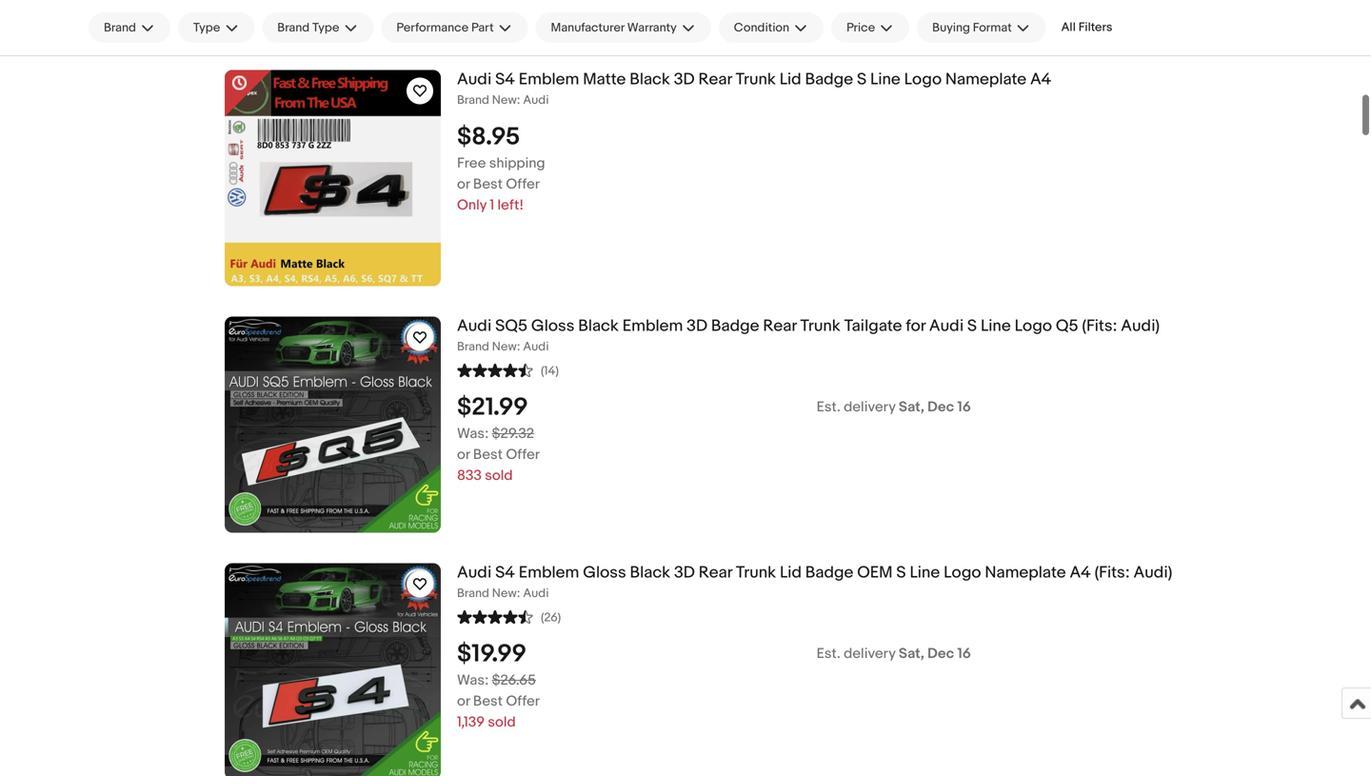 Task type: describe. For each thing, give the bounding box(es) containing it.
left!
[[498, 196, 524, 214]]

$8.95
[[457, 122, 520, 152]]

est. delivery sat, dec 16 was: $29.32 or best offer 833 sold
[[457, 398, 971, 484]]

oem
[[857, 563, 893, 583]]

$21.99
[[457, 393, 528, 422]]

dec for $19.99
[[928, 645, 955, 662]]

s4 for matte
[[495, 70, 515, 90]]

4.5 out of 5 stars image for $21.99
[[457, 361, 533, 378]]

type inside dropdown button
[[312, 20, 339, 35]]

buying format button
[[917, 12, 1046, 43]]

best for $21.99
[[473, 446, 503, 463]]

lid for s
[[780, 70, 802, 90]]

833
[[457, 467, 482, 484]]

tailgate
[[844, 316, 902, 336]]

: inside audi s4 emblem matte black 3d rear trunk lid badge s line logo nameplate a4 brand new : audi
[[517, 93, 520, 107]]

gloss inside audi s4 emblem gloss black 3d rear trunk lid badge oem s line logo nameplate a4 (fits: audi) brand new : audi
[[583, 563, 626, 583]]

black for gloss
[[630, 563, 671, 583]]

1,139
[[457, 714, 485, 731]]

16 for $19.99
[[958, 645, 971, 662]]

(26)
[[541, 610, 561, 625]]

brand type
[[277, 20, 339, 35]]

was: for $19.99
[[457, 672, 489, 689]]

brand inside audi s4 emblem matte black 3d rear trunk lid badge s line logo nameplate a4 brand new : audi
[[457, 93, 489, 107]]

audi up (26) link at the left bottom
[[457, 563, 492, 583]]

brand inside audi s4 emblem gloss black 3d rear trunk lid badge oem s line logo nameplate a4 (fits: audi) brand new : audi
[[457, 586, 489, 601]]

gloss inside the 'audi sq5 gloss black emblem 3d badge rear trunk tailgate for audi s line logo q5 (fits: audi) brand new : audi'
[[531, 316, 575, 336]]

audi s4 emblem matte black 3d rear trunk lid badge s line logo nameplate a4 image
[[225, 70, 441, 286]]

$8.95 free shipping or best offer only 1 left!
[[457, 122, 545, 214]]

est. delivery sat, dec 16 was: $26.65 or best offer 1,139 sold
[[457, 645, 971, 731]]

all
[[1062, 20, 1076, 35]]

sat, for $21.99
[[899, 398, 925, 416]]

offer for $21.99
[[506, 446, 540, 463]]

3d for $21.99
[[687, 316, 708, 336]]

badge for oem
[[806, 563, 854, 583]]

none text field containing brand new
[[457, 339, 1356, 355]]

: for $21.99
[[517, 339, 520, 354]]

(14)
[[541, 364, 559, 378]]

sold for $19.99
[[488, 714, 516, 731]]

manufacturer warranty
[[551, 20, 677, 35]]

brand inside the 'audi sq5 gloss black emblem 3d badge rear trunk tailgate for audi s line logo q5 (fits: audi) brand new : audi'
[[457, 339, 489, 354]]

est. for $21.99
[[817, 398, 841, 416]]

only
[[457, 196, 487, 214]]

sold for $21.99
[[485, 467, 513, 484]]

emblem for gloss
[[519, 563, 579, 583]]

price
[[847, 20, 875, 35]]

audi s4 emblem gloss black 3d rear trunk lid badge oem s line logo nameplate a4 (fits: audi) brand new : audi
[[457, 563, 1173, 601]]

filters
[[1079, 20, 1113, 35]]

audi up the shipping
[[523, 93, 549, 107]]

new inside audi s4 emblem matte black 3d rear trunk lid badge s line logo nameplate a4 brand new : audi
[[492, 93, 517, 107]]

audi sq5 gloss black emblem 3d badge rear trunk tailgate for audi s line logo q5 image
[[225, 317, 441, 533]]

logo inside audi s4 emblem matte black 3d rear trunk lid badge s line logo nameplate a4 brand new : audi
[[904, 70, 942, 90]]

sat, for $19.99
[[899, 645, 925, 662]]

logo inside audi s4 emblem gloss black 3d rear trunk lid badge oem s line logo nameplate a4 (fits: audi) brand new : audi
[[944, 563, 982, 583]]

all filters
[[1062, 20, 1113, 35]]

format
[[973, 20, 1012, 35]]

new for $19.99
[[492, 586, 517, 601]]

logo inside the 'audi sq5 gloss black emblem 3d badge rear trunk tailgate for audi s line logo q5 (fits: audi) brand new : audi'
[[1015, 316, 1052, 336]]

16 for $21.99
[[958, 398, 971, 416]]

warranty
[[627, 20, 677, 35]]

type inside dropdown button
[[193, 20, 220, 35]]

s inside the 'audi sq5 gloss black emblem 3d badge rear trunk tailgate for audi s line logo q5 (fits: audi) brand new : audi'
[[968, 316, 977, 336]]

4.5 out of 5 stars image for $19.99
[[457, 608, 533, 625]]

free
[[457, 155, 486, 172]]

new for $21.99
[[492, 339, 517, 354]]

was: for $21.99
[[457, 425, 489, 442]]

3d inside audi s4 emblem matte black 3d rear trunk lid badge s line logo nameplate a4 brand new : audi
[[674, 70, 695, 90]]

performance part button
[[381, 12, 528, 43]]

line inside audi s4 emblem matte black 3d rear trunk lid badge s line logo nameplate a4 brand new : audi
[[871, 70, 901, 90]]

line inside the 'audi sq5 gloss black emblem 3d badge rear trunk tailgate for audi s line logo q5 (fits: audi) brand new : audi'
[[981, 316, 1011, 336]]

brand button
[[89, 12, 170, 43]]

audi sq5 gloss black emblem 3d badge rear trunk tailgate for audi s line logo q5 (fits: audi) brand new : audi
[[457, 316, 1160, 354]]



Task type: vqa. For each thing, say whether or not it's contained in the screenshot.
second or from the top
yes



Task type: locate. For each thing, give the bounding box(es) containing it.
2 or from the top
[[457, 446, 470, 463]]

:
[[517, 93, 520, 107], [517, 339, 520, 354], [517, 586, 520, 601]]

was: down $19.99
[[457, 672, 489, 689]]

lid inside audi s4 emblem matte black 3d rear trunk lid badge s line logo nameplate a4 brand new : audi
[[780, 70, 802, 90]]

new inside audi s4 emblem gloss black 3d rear trunk lid badge oem s line logo nameplate a4 (fits: audi) brand new : audi
[[492, 586, 517, 601]]

: inside the 'audi sq5 gloss black emblem 3d badge rear trunk tailgate for audi s line logo q5 (fits: audi) brand new : audi'
[[517, 339, 520, 354]]

0 vertical spatial emblem
[[519, 70, 579, 90]]

best up 1,139
[[473, 693, 503, 710]]

audi
[[457, 70, 492, 90], [523, 93, 549, 107], [457, 316, 492, 336], [929, 316, 964, 336], [523, 339, 549, 354], [457, 563, 492, 583], [523, 586, 549, 601]]

1 vertical spatial offer
[[506, 446, 540, 463]]

1 type from the left
[[193, 20, 220, 35]]

2 vertical spatial badge
[[806, 563, 854, 583]]

nameplate
[[946, 70, 1027, 90], [985, 563, 1066, 583]]

emblem inside audi s4 emblem gloss black 3d rear trunk lid badge oem s line logo nameplate a4 (fits: audi) brand new : audi
[[519, 563, 579, 583]]

2 vertical spatial line
[[910, 563, 940, 583]]

1 vertical spatial sold
[[488, 714, 516, 731]]

all filters button
[[1054, 12, 1120, 42]]

2 vertical spatial offer
[[506, 693, 540, 710]]

trunk inside audi s4 emblem matte black 3d rear trunk lid badge s line logo nameplate a4 brand new : audi
[[736, 70, 776, 90]]

1 vertical spatial black
[[578, 316, 619, 336]]

audi up the (14)
[[523, 339, 549, 354]]

est. inside est. delivery sat, dec 16 was: $29.32 or best offer 833 sold
[[817, 398, 841, 416]]

or inside $8.95 free shipping or best offer only 1 left!
[[457, 176, 470, 193]]

logo
[[904, 70, 942, 90], [1015, 316, 1052, 336], [944, 563, 982, 583]]

s inside audi s4 emblem matte black 3d rear trunk lid badge s line logo nameplate a4 brand new : audi
[[857, 70, 867, 90]]

2 was: from the top
[[457, 672, 489, 689]]

lid for oem
[[780, 563, 802, 583]]

4.5 out of 5 stars image
[[457, 361, 533, 378], [457, 608, 533, 625]]

0 vertical spatial or
[[457, 176, 470, 193]]

: for $19.99
[[517, 586, 520, 601]]

2 s4 from the top
[[495, 563, 515, 583]]

0 vertical spatial best
[[473, 176, 503, 193]]

sold right 1,139
[[488, 714, 516, 731]]

lid left oem
[[780, 563, 802, 583]]

emblem for matte
[[519, 70, 579, 90]]

1 horizontal spatial s
[[897, 563, 906, 583]]

1 vertical spatial 4.5 out of 5 stars image
[[457, 608, 533, 625]]

1 vertical spatial sat,
[[899, 645, 925, 662]]

s4 inside audi s4 emblem matte black 3d rear trunk lid badge s line logo nameplate a4 brand new : audi
[[495, 70, 515, 90]]

offer inside $8.95 free shipping or best offer only 1 left!
[[506, 176, 540, 193]]

0 vertical spatial rear
[[699, 70, 732, 90]]

1 horizontal spatial line
[[910, 563, 940, 583]]

dec down audi s4 emblem gloss black 3d rear trunk lid badge oem s line logo nameplate a4 (fits: audi) link
[[928, 645, 955, 662]]

s right oem
[[897, 563, 906, 583]]

a4
[[1031, 70, 1052, 90], [1070, 563, 1091, 583]]

a4 inside audi s4 emblem matte black 3d rear trunk lid badge s line logo nameplate a4 brand new : audi
[[1031, 70, 1052, 90]]

3 new from the top
[[492, 586, 517, 601]]

offer inside est. delivery sat, dec 16 was: $26.65 or best offer 1,139 sold
[[506, 693, 540, 710]]

3 best from the top
[[473, 693, 503, 710]]

new down sq5
[[492, 339, 517, 354]]

s4 for gloss
[[495, 563, 515, 583]]

2 horizontal spatial line
[[981, 316, 1011, 336]]

2 horizontal spatial logo
[[1015, 316, 1052, 336]]

black inside audi s4 emblem gloss black 3d rear trunk lid badge oem s line logo nameplate a4 (fits: audi) brand new : audi
[[630, 563, 671, 583]]

offer down $29.32
[[506, 446, 540, 463]]

0 vertical spatial dec
[[928, 398, 955, 416]]

logo right oem
[[944, 563, 982, 583]]

audi) inside audi s4 emblem gloss black 3d rear trunk lid badge oem s line logo nameplate a4 (fits: audi) brand new : audi
[[1134, 563, 1173, 583]]

audi left sq5
[[457, 316, 492, 336]]

s right for
[[968, 316, 977, 336]]

audi s4 emblem gloss black 3d rear trunk lid badge oem s line logo nameplate a4 image
[[225, 563, 441, 776]]

2 lid from the top
[[780, 563, 802, 583]]

line inside audi s4 emblem gloss black 3d rear trunk lid badge oem s line logo nameplate a4 (fits: audi) brand new : audi
[[910, 563, 940, 583]]

type
[[193, 20, 220, 35], [312, 20, 339, 35]]

1 est. from the top
[[817, 398, 841, 416]]

1 vertical spatial nameplate
[[985, 563, 1066, 583]]

trunk
[[736, 70, 776, 90], [801, 316, 841, 336], [736, 563, 776, 583]]

0 vertical spatial offer
[[506, 176, 540, 193]]

s
[[857, 70, 867, 90], [968, 316, 977, 336], [897, 563, 906, 583]]

offer inside est. delivery sat, dec 16 was: $29.32 or best offer 833 sold
[[506, 446, 540, 463]]

1 sat, from the top
[[899, 398, 925, 416]]

audi) for $19.99
[[1134, 563, 1173, 583]]

shipping
[[489, 155, 545, 172]]

1 vertical spatial est.
[[817, 645, 841, 662]]

brand
[[104, 20, 136, 35], [277, 20, 310, 35], [457, 93, 489, 107], [457, 339, 489, 354], [457, 586, 489, 601]]

1 vertical spatial or
[[457, 446, 470, 463]]

delivery down oem
[[844, 645, 896, 662]]

emblem
[[519, 70, 579, 90], [623, 316, 683, 336], [519, 563, 579, 583]]

nameplate inside audi s4 emblem matte black 3d rear trunk lid badge s line logo nameplate a4 brand new : audi
[[946, 70, 1027, 90]]

was: inside est. delivery sat, dec 16 was: $29.32 or best offer 833 sold
[[457, 425, 489, 442]]

delivery
[[844, 398, 896, 416], [844, 645, 896, 662]]

1 was: from the top
[[457, 425, 489, 442]]

2 delivery from the top
[[844, 645, 896, 662]]

or down free
[[457, 176, 470, 193]]

sold inside est. delivery sat, dec 16 was: $29.32 or best offer 833 sold
[[485, 467, 513, 484]]

2 vertical spatial trunk
[[736, 563, 776, 583]]

2 vertical spatial black
[[630, 563, 671, 583]]

(fits: for $19.99
[[1095, 563, 1130, 583]]

0 horizontal spatial gloss
[[531, 316, 575, 336]]

(fits: inside audi s4 emblem gloss black 3d rear trunk lid badge oem s line logo nameplate a4 (fits: audi) brand new : audi
[[1095, 563, 1130, 583]]

3d inside the 'audi sq5 gloss black emblem 3d badge rear trunk tailgate for audi s line logo q5 (fits: audi) brand new : audi'
[[687, 316, 708, 336]]

1 horizontal spatial logo
[[944, 563, 982, 583]]

16 inside est. delivery sat, dec 16 was: $26.65 or best offer 1,139 sold
[[958, 645, 971, 662]]

1 vertical spatial logo
[[1015, 316, 1052, 336]]

dec inside est. delivery sat, dec 16 was: $29.32 or best offer 833 sold
[[928, 398, 955, 416]]

new up $8.95
[[492, 93, 517, 107]]

1 horizontal spatial gloss
[[583, 563, 626, 583]]

: inside audi s4 emblem gloss black 3d rear trunk lid badge oem s line logo nameplate a4 (fits: audi) brand new : audi
[[517, 586, 520, 601]]

est. inside est. delivery sat, dec 16 was: $26.65 or best offer 1,139 sold
[[817, 645, 841, 662]]

delivery for $21.99
[[844, 398, 896, 416]]

part
[[471, 20, 494, 35]]

est. for $19.99
[[817, 645, 841, 662]]

1 vertical spatial rear
[[763, 316, 797, 336]]

None text field
[[457, 339, 1356, 355]]

s4
[[495, 70, 515, 90], [495, 563, 515, 583]]

new
[[492, 93, 517, 107], [492, 339, 517, 354], [492, 586, 517, 601]]

$29.32
[[492, 425, 534, 442]]

1 vertical spatial badge
[[711, 316, 760, 336]]

new inside the 'audi sq5 gloss black emblem 3d badge rear trunk tailgate for audi s line logo q5 (fits: audi) brand new : audi'
[[492, 339, 517, 354]]

was:
[[457, 425, 489, 442], [457, 672, 489, 689]]

1 vertical spatial :
[[517, 339, 520, 354]]

1 new from the top
[[492, 93, 517, 107]]

0 vertical spatial lid
[[780, 70, 802, 90]]

black
[[630, 70, 670, 90], [578, 316, 619, 336], [630, 563, 671, 583]]

1 vertical spatial s
[[968, 316, 977, 336]]

audi) for $21.99
[[1121, 316, 1160, 336]]

2 : from the top
[[517, 339, 520, 354]]

0 vertical spatial badge
[[805, 70, 853, 90]]

trunk inside audi s4 emblem gloss black 3d rear trunk lid badge oem s line logo nameplate a4 (fits: audi) brand new : audi
[[736, 563, 776, 583]]

2 dec from the top
[[928, 645, 955, 662]]

rear
[[699, 70, 732, 90], [763, 316, 797, 336], [699, 563, 732, 583]]

new up (26) link at the left bottom
[[492, 586, 517, 601]]

0 horizontal spatial type
[[193, 20, 220, 35]]

rear for s
[[699, 70, 732, 90]]

line right oem
[[910, 563, 940, 583]]

1 4.5 out of 5 stars image from the top
[[457, 361, 533, 378]]

badge inside audi s4 emblem matte black 3d rear trunk lid badge s line logo nameplate a4 brand new : audi
[[805, 70, 853, 90]]

1 vertical spatial 3d
[[687, 316, 708, 336]]

audi sq5 gloss black emblem 3d badge rear trunk tailgate for audi s line logo q5 (fits: audi) link
[[457, 316, 1356, 336]]

best inside est. delivery sat, dec 16 was: $26.65 or best offer 1,139 sold
[[473, 693, 503, 710]]

line
[[871, 70, 901, 90], [981, 316, 1011, 336], [910, 563, 940, 583]]

16
[[958, 398, 971, 416], [958, 645, 971, 662]]

a4 inside audi s4 emblem gloss black 3d rear trunk lid badge oem s line logo nameplate a4 (fits: audi) brand new : audi
[[1070, 563, 1091, 583]]

2 vertical spatial rear
[[699, 563, 732, 583]]

0 vertical spatial logo
[[904, 70, 942, 90]]

offer down $26.65
[[506, 693, 540, 710]]

black for matte
[[630, 70, 670, 90]]

dec inside est. delivery sat, dec 16 was: $26.65 or best offer 1,139 sold
[[928, 645, 955, 662]]

0 horizontal spatial line
[[871, 70, 901, 90]]

1 offer from the top
[[506, 176, 540, 193]]

2 offer from the top
[[506, 446, 540, 463]]

nameplate inside audi s4 emblem gloss black 3d rear trunk lid badge oem s line logo nameplate a4 (fits: audi) brand new : audi
[[985, 563, 1066, 583]]

lid
[[780, 70, 802, 90], [780, 563, 802, 583]]

audi down part at left
[[457, 70, 492, 90]]

None text field
[[457, 93, 1356, 108], [457, 586, 1356, 601], [457, 93, 1356, 108], [457, 586, 1356, 601]]

logo left q5
[[1015, 316, 1052, 336]]

3d inside audi s4 emblem gloss black 3d rear trunk lid badge oem s line logo nameplate a4 (fits: audi) brand new : audi
[[674, 563, 695, 583]]

0 vertical spatial est.
[[817, 398, 841, 416]]

delivery down tailgate
[[844, 398, 896, 416]]

1 vertical spatial was:
[[457, 672, 489, 689]]

1 vertical spatial 16
[[958, 645, 971, 662]]

1 vertical spatial best
[[473, 446, 503, 463]]

2 est. from the top
[[817, 645, 841, 662]]

: up (26) link at the left bottom
[[517, 586, 520, 601]]

sat, inside est. delivery sat, dec 16 was: $26.65 or best offer 1,139 sold
[[899, 645, 925, 662]]

0 vertical spatial s
[[857, 70, 867, 90]]

0 horizontal spatial s
[[857, 70, 867, 90]]

dec down audi sq5 gloss black emblem 3d badge rear trunk tailgate for audi s line logo q5 (fits: audi) link
[[928, 398, 955, 416]]

0 vertical spatial sat,
[[899, 398, 925, 416]]

2 new from the top
[[492, 339, 517, 354]]

3 or from the top
[[457, 693, 470, 710]]

s inside audi s4 emblem gloss black 3d rear trunk lid badge oem s line logo nameplate a4 (fits: audi) brand new : audi
[[897, 563, 906, 583]]

1
[[490, 196, 495, 214]]

est. down audi s4 emblem gloss black 3d rear trunk lid badge oem s line logo nameplate a4 (fits: audi) brand new : audi
[[817, 645, 841, 662]]

dec
[[928, 398, 955, 416], [928, 645, 955, 662]]

1 16 from the top
[[958, 398, 971, 416]]

sat, down audi sq5 gloss black emblem 3d badge rear trunk tailgate for audi s line logo q5 (fits: audi) link
[[899, 398, 925, 416]]

2 16 from the top
[[958, 645, 971, 662]]

1 : from the top
[[517, 93, 520, 107]]

0 horizontal spatial a4
[[1031, 70, 1052, 90]]

0 vertical spatial 16
[[958, 398, 971, 416]]

: down sq5
[[517, 339, 520, 354]]

2 vertical spatial new
[[492, 586, 517, 601]]

(fits: inside the 'audi sq5 gloss black emblem 3d badge rear trunk tailgate for audi s line logo q5 (fits: audi) brand new : audi'
[[1082, 316, 1118, 336]]

manufacturer warranty button
[[536, 12, 711, 43]]

buying format
[[933, 20, 1012, 35]]

audi up (26)
[[523, 586, 549, 601]]

est. down the 'audi sq5 gloss black emblem 3d badge rear trunk tailgate for audi s line logo q5 (fits: audi) brand new : audi' at the top of the page
[[817, 398, 841, 416]]

trunk inside the 'audi sq5 gloss black emblem 3d badge rear trunk tailgate for audi s line logo q5 (fits: audi) brand new : audi'
[[801, 316, 841, 336]]

2 vertical spatial emblem
[[519, 563, 579, 583]]

s4 inside audi s4 emblem gloss black 3d rear trunk lid badge oem s line logo nameplate a4 (fits: audi) brand new : audi
[[495, 563, 515, 583]]

2 vertical spatial s
[[897, 563, 906, 583]]

sold inside est. delivery sat, dec 16 was: $26.65 or best offer 1,139 sold
[[488, 714, 516, 731]]

1 vertical spatial delivery
[[844, 645, 896, 662]]

1 dec from the top
[[928, 398, 955, 416]]

1 s4 from the top
[[495, 70, 515, 90]]

badge for s
[[805, 70, 853, 90]]

0 vertical spatial gloss
[[531, 316, 575, 336]]

3d for $19.99
[[674, 563, 695, 583]]

1 vertical spatial dec
[[928, 645, 955, 662]]

0 vertical spatial 3d
[[674, 70, 695, 90]]

type button
[[178, 12, 255, 43]]

0 vertical spatial a4
[[1031, 70, 1052, 90]]

1 vertical spatial trunk
[[801, 316, 841, 336]]

rear inside audi s4 emblem gloss black 3d rear trunk lid badge oem s line logo nameplate a4 (fits: audi) brand new : audi
[[699, 563, 732, 583]]

0 vertical spatial black
[[630, 70, 670, 90]]

2 best from the top
[[473, 446, 503, 463]]

badge
[[805, 70, 853, 90], [711, 316, 760, 336], [806, 563, 854, 583]]

emblem inside the 'audi sq5 gloss black emblem 3d badge rear trunk tailgate for audi s line logo q5 (fits: audi) brand new : audi'
[[623, 316, 683, 336]]

audi right for
[[929, 316, 964, 336]]

$19.99
[[457, 639, 527, 669]]

(fits:
[[1082, 316, 1118, 336], [1095, 563, 1130, 583]]

sq5
[[495, 316, 528, 336]]

was: inside est. delivery sat, dec 16 was: $26.65 or best offer 1,139 sold
[[457, 672, 489, 689]]

sold
[[485, 467, 513, 484], [488, 714, 516, 731]]

best
[[473, 176, 503, 193], [473, 446, 503, 463], [473, 693, 503, 710]]

3 offer from the top
[[506, 693, 540, 710]]

2 4.5 out of 5 stars image from the top
[[457, 608, 533, 625]]

trunk for oem
[[736, 563, 776, 583]]

(26) link
[[457, 608, 561, 625]]

offer
[[506, 176, 540, 193], [506, 446, 540, 463], [506, 693, 540, 710]]

2 vertical spatial logo
[[944, 563, 982, 583]]

or for $21.99
[[457, 446, 470, 463]]

1 or from the top
[[457, 176, 470, 193]]

delivery inside est. delivery sat, dec 16 was: $26.65 or best offer 1,139 sold
[[844, 645, 896, 662]]

delivery inside est. delivery sat, dec 16 was: $29.32 or best offer 833 sold
[[844, 398, 896, 416]]

2 type from the left
[[312, 20, 339, 35]]

0 vertical spatial new
[[492, 93, 517, 107]]

best up 1
[[473, 176, 503, 193]]

lid down condition dropdown button at the right
[[780, 70, 802, 90]]

2 vertical spatial best
[[473, 693, 503, 710]]

buying
[[933, 20, 970, 35]]

0 vertical spatial 4.5 out of 5 stars image
[[457, 361, 533, 378]]

sat, inside est. delivery sat, dec 16 was: $29.32 or best offer 833 sold
[[899, 398, 925, 416]]

1 vertical spatial lid
[[780, 563, 802, 583]]

1 vertical spatial (fits:
[[1095, 563, 1130, 583]]

0 vertical spatial audi)
[[1121, 316, 1160, 336]]

0 vertical spatial s4
[[495, 70, 515, 90]]

offer down the shipping
[[506, 176, 540, 193]]

black inside audi s4 emblem matte black 3d rear trunk lid badge s line logo nameplate a4 brand new : audi
[[630, 70, 670, 90]]

or for $19.99
[[457, 693, 470, 710]]

performance part
[[397, 20, 494, 35]]

for
[[906, 316, 926, 336]]

2 vertical spatial :
[[517, 586, 520, 601]]

audi s4 emblem gloss black 3d rear trunk lid badge oem s line logo nameplate a4 (fits: audi) link
[[457, 563, 1356, 583]]

0 vertical spatial line
[[871, 70, 901, 90]]

emblem inside audi s4 emblem matte black 3d rear trunk lid badge s line logo nameplate a4 brand new : audi
[[519, 70, 579, 90]]

2 vertical spatial or
[[457, 693, 470, 710]]

0 vertical spatial :
[[517, 93, 520, 107]]

3d
[[674, 70, 695, 90], [687, 316, 708, 336], [674, 563, 695, 583]]

s4 up (26) link at the left bottom
[[495, 563, 515, 583]]

audi) inside the 'audi sq5 gloss black emblem 3d badge rear trunk tailgate for audi s line logo q5 (fits: audi) brand new : audi'
[[1121, 316, 1160, 336]]

1 best from the top
[[473, 176, 503, 193]]

2 sat, from the top
[[899, 645, 925, 662]]

lid inside audi s4 emblem gloss black 3d rear trunk lid badge oem s line logo nameplate a4 (fits: audi) brand new : audi
[[780, 563, 802, 583]]

1 horizontal spatial a4
[[1070, 563, 1091, 583]]

sat,
[[899, 398, 925, 416], [899, 645, 925, 662]]

condition
[[734, 20, 790, 35]]

matte
[[583, 70, 626, 90]]

0 vertical spatial delivery
[[844, 398, 896, 416]]

s down price
[[857, 70, 867, 90]]

1 vertical spatial line
[[981, 316, 1011, 336]]

line left q5
[[981, 316, 1011, 336]]

1 delivery from the top
[[844, 398, 896, 416]]

rear inside the 'audi sq5 gloss black emblem 3d badge rear trunk tailgate for audi s line logo q5 (fits: audi) brand new : audi'
[[763, 316, 797, 336]]

: up $8.95
[[517, 93, 520, 107]]

sat, down audi s4 emblem gloss black 3d rear trunk lid badge oem s line logo nameplate a4 (fits: audi) link
[[899, 645, 925, 662]]

0 vertical spatial was:
[[457, 425, 489, 442]]

audi s4 emblem matte black 3d rear trunk lid badge s line logo nameplate a4 brand new : audi
[[457, 70, 1052, 107]]

gloss
[[531, 316, 575, 336], [583, 563, 626, 583]]

0 horizontal spatial logo
[[904, 70, 942, 90]]

rear for oem
[[699, 563, 732, 583]]

black inside the 'audi sq5 gloss black emblem 3d badge rear trunk tailgate for audi s line logo q5 (fits: audi) brand new : audi'
[[578, 316, 619, 336]]

16 inside est. delivery sat, dec 16 was: $29.32 or best offer 833 sold
[[958, 398, 971, 416]]

1 vertical spatial emblem
[[623, 316, 683, 336]]

condition button
[[719, 12, 824, 43]]

1 vertical spatial gloss
[[583, 563, 626, 583]]

1 vertical spatial a4
[[1070, 563, 1091, 583]]

1 horizontal spatial type
[[312, 20, 339, 35]]

manufacturer
[[551, 20, 625, 35]]

badge inside the 'audi sq5 gloss black emblem 3d badge rear trunk tailgate for audi s line logo q5 (fits: audi) brand new : audi'
[[711, 316, 760, 336]]

trunk for s
[[736, 70, 776, 90]]

performance
[[397, 20, 469, 35]]

or up 833
[[457, 446, 470, 463]]

or inside est. delivery sat, dec 16 was: $29.32 or best offer 833 sold
[[457, 446, 470, 463]]

(fits: for $21.99
[[1082, 316, 1118, 336]]

logo down buying
[[904, 70, 942, 90]]

or
[[457, 176, 470, 193], [457, 446, 470, 463], [457, 693, 470, 710]]

or up 1,139
[[457, 693, 470, 710]]

sold right 833
[[485, 467, 513, 484]]

delivery for $19.99
[[844, 645, 896, 662]]

best up 833
[[473, 446, 503, 463]]

or inside est. delivery sat, dec 16 was: $26.65 or best offer 1,139 sold
[[457, 693, 470, 710]]

est.
[[817, 398, 841, 416], [817, 645, 841, 662]]

1 vertical spatial s4
[[495, 563, 515, 583]]

audi s4 emblem matte black 3d rear trunk lid badge s line logo nameplate a4 link
[[457, 70, 1356, 90]]

1 lid from the top
[[780, 70, 802, 90]]

s4 up $8.95
[[495, 70, 515, 90]]

best for $19.99
[[473, 693, 503, 710]]

2 vertical spatial 3d
[[674, 563, 695, 583]]

(14) link
[[457, 361, 559, 378]]

best inside est. delivery sat, dec 16 was: $29.32 or best offer 833 sold
[[473, 446, 503, 463]]

was: down the $21.99
[[457, 425, 489, 442]]

line down price dropdown button
[[871, 70, 901, 90]]

1 vertical spatial new
[[492, 339, 517, 354]]

3 : from the top
[[517, 586, 520, 601]]

audi)
[[1121, 316, 1160, 336], [1134, 563, 1173, 583]]

4.5 out of 5 stars image up the $21.99
[[457, 361, 533, 378]]

fuel tank gas filler cap for audi a4 a4 quattro a5 a8 q5 2008-2016 8k0201550n image
[[225, 0, 441, 40]]

offer for $19.99
[[506, 693, 540, 710]]

4.5 out of 5 stars image up $19.99
[[457, 608, 533, 625]]

$26.65
[[492, 672, 536, 689]]

0 vertical spatial trunk
[[736, 70, 776, 90]]

1 vertical spatial audi)
[[1134, 563, 1173, 583]]

0 vertical spatial (fits:
[[1082, 316, 1118, 336]]

q5
[[1056, 316, 1079, 336]]

0 vertical spatial sold
[[485, 467, 513, 484]]

best inside $8.95 free shipping or best offer only 1 left!
[[473, 176, 503, 193]]

2 horizontal spatial s
[[968, 316, 977, 336]]

dec for $21.99
[[928, 398, 955, 416]]

0 vertical spatial nameplate
[[946, 70, 1027, 90]]

brand type button
[[262, 12, 374, 43]]

price button
[[832, 12, 910, 43]]

rear inside audi s4 emblem matte black 3d rear trunk lid badge s line logo nameplate a4 brand new : audi
[[699, 70, 732, 90]]

badge inside audi s4 emblem gloss black 3d rear trunk lid badge oem s line logo nameplate a4 (fits: audi) brand new : audi
[[806, 563, 854, 583]]



